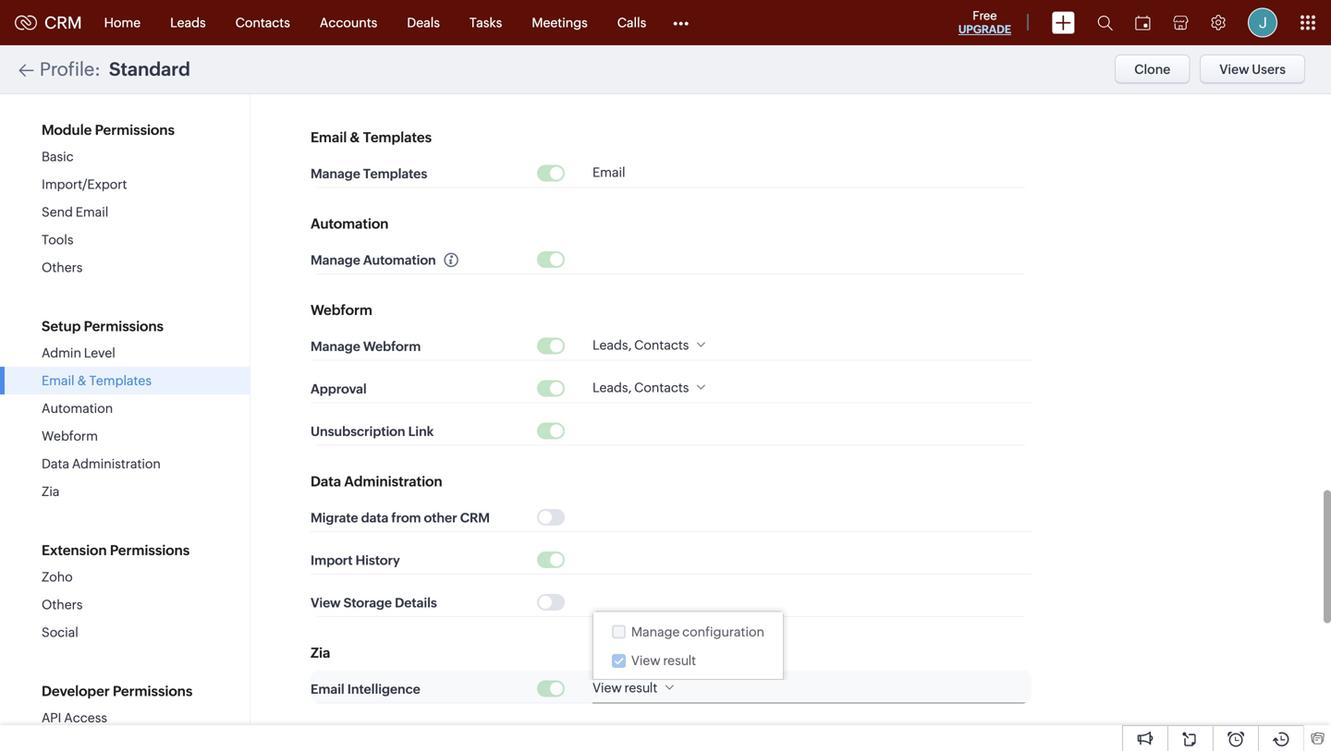 Task type: locate. For each thing, give the bounding box(es) containing it.
1 vertical spatial webform
[[363, 339, 421, 354]]

& up the manage templates in the left top of the page
[[350, 129, 360, 146]]

1 vertical spatial email & templates
[[42, 373, 152, 388]]

administration up migrate data from other crm
[[344, 474, 442, 490]]

view result
[[631, 654, 696, 669], [593, 681, 658, 696]]

clone button
[[1115, 55, 1190, 84]]

send email
[[42, 205, 108, 220]]

manage automation
[[311, 253, 436, 268]]

templates up manage automation
[[363, 167, 427, 181]]

administration
[[72, 457, 161, 471], [344, 474, 442, 490]]

permissions for module permissions
[[95, 122, 175, 138]]

tasks link
[[455, 0, 517, 45]]

permissions right the developer
[[113, 684, 193, 700]]

developer
[[42, 684, 110, 700]]

1 vertical spatial view result
[[593, 681, 658, 696]]

templates down the level in the left top of the page
[[89, 373, 152, 388]]

2 leads, from the top
[[593, 380, 632, 395]]

leads, for approval
[[593, 380, 632, 395]]

templates
[[363, 129, 432, 146], [363, 167, 427, 181], [89, 373, 152, 388]]

crm right "other"
[[460, 511, 490, 526]]

automation up manage automation
[[311, 216, 389, 232]]

result
[[663, 654, 696, 669], [624, 681, 658, 696]]

data administration up data
[[311, 474, 442, 490]]

approval
[[311, 382, 367, 397]]

api access
[[42, 711, 107, 726]]

others up social
[[42, 598, 83, 612]]

zia
[[42, 484, 59, 499], [311, 645, 330, 661]]

permissions for developer permissions
[[113, 684, 193, 700]]

1 vertical spatial data
[[311, 474, 341, 490]]

data administration
[[42, 457, 161, 471], [311, 474, 442, 490]]

1 vertical spatial leads, contacts
[[593, 380, 689, 395]]

1 horizontal spatial email & templates
[[311, 129, 432, 146]]

permissions up the level in the left top of the page
[[84, 318, 164, 335]]

1 vertical spatial result
[[624, 681, 658, 696]]

others
[[42, 260, 83, 275], [42, 598, 83, 612]]

2 others from the top
[[42, 598, 83, 612]]

contacts for approval
[[634, 380, 689, 395]]

2 vertical spatial contacts
[[634, 380, 689, 395]]

crm
[[44, 13, 82, 32], [460, 511, 490, 526]]

1 vertical spatial automation
[[363, 253, 436, 268]]

leads, contacts
[[593, 338, 689, 353], [593, 380, 689, 395]]

admin level
[[42, 346, 115, 361]]

0 horizontal spatial administration
[[72, 457, 161, 471]]

unsubscription link
[[311, 424, 434, 439]]

0 vertical spatial others
[[42, 260, 83, 275]]

webform down admin in the top of the page
[[42, 429, 98, 444]]

1 horizontal spatial zia
[[311, 645, 330, 661]]

manage templates
[[311, 167, 427, 181]]

1 vertical spatial crm
[[460, 511, 490, 526]]

1 horizontal spatial data
[[311, 474, 341, 490]]

automation down the "admin level"
[[42, 401, 113, 416]]

from
[[391, 511, 421, 526]]

1 vertical spatial others
[[42, 598, 83, 612]]

developer permissions
[[42, 684, 193, 700]]

0 vertical spatial leads,
[[593, 338, 632, 353]]

Other Modules field
[[661, 8, 701, 37]]

zia up extension
[[42, 484, 59, 499]]

manage configuration
[[631, 625, 764, 640]]

data up extension
[[42, 457, 69, 471]]

zia up email intelligence
[[311, 645, 330, 661]]

meetings
[[532, 15, 588, 30]]

0 vertical spatial zia
[[42, 484, 59, 499]]

webform
[[311, 302, 372, 318], [363, 339, 421, 354], [42, 429, 98, 444]]

others down tools
[[42, 260, 83, 275]]

calls
[[617, 15, 646, 30]]

&
[[350, 129, 360, 146], [77, 373, 87, 388]]

leads, for manage webform
[[593, 338, 632, 353]]

1 horizontal spatial data administration
[[311, 474, 442, 490]]

free
[[973, 9, 997, 23]]

manage for manage webform
[[311, 339, 360, 354]]

email & templates
[[311, 129, 432, 146], [42, 373, 152, 388]]

import history
[[311, 553, 400, 568]]

access
[[64, 711, 107, 726]]

0 vertical spatial data
[[42, 457, 69, 471]]

0 vertical spatial leads, contacts
[[593, 338, 689, 353]]

0 horizontal spatial crm
[[44, 13, 82, 32]]

intelligence
[[347, 682, 420, 697]]

0 vertical spatial webform
[[311, 302, 372, 318]]

home
[[104, 15, 141, 30]]

link
[[408, 424, 434, 439]]

details
[[395, 596, 437, 611]]

0 vertical spatial data administration
[[42, 457, 161, 471]]

data up migrate
[[311, 474, 341, 490]]

webform up manage webform
[[311, 302, 372, 318]]

view
[[1219, 62, 1249, 77], [311, 596, 341, 611], [631, 654, 661, 669], [593, 681, 622, 696]]

email
[[311, 129, 347, 146], [593, 165, 625, 180], [76, 205, 108, 220], [42, 373, 74, 388], [311, 682, 345, 697]]

2 vertical spatial automation
[[42, 401, 113, 416]]

1 horizontal spatial result
[[663, 654, 696, 669]]

administration up extension permissions
[[72, 457, 161, 471]]

0 horizontal spatial data
[[42, 457, 69, 471]]

2 vertical spatial templates
[[89, 373, 152, 388]]

1 vertical spatial leads,
[[593, 380, 632, 395]]

crm link
[[15, 13, 82, 32]]

1 horizontal spatial administration
[[344, 474, 442, 490]]

create menu element
[[1041, 0, 1086, 45]]

1 vertical spatial &
[[77, 373, 87, 388]]

automation down the manage templates in the left top of the page
[[363, 253, 436, 268]]

data
[[361, 511, 389, 526]]

0 horizontal spatial result
[[624, 681, 658, 696]]

permissions right extension
[[110, 543, 190, 559]]

extension permissions
[[42, 543, 190, 559]]

automation
[[311, 216, 389, 232], [363, 253, 436, 268], [42, 401, 113, 416]]

1 vertical spatial contacts
[[634, 338, 689, 353]]

permissions for setup permissions
[[84, 318, 164, 335]]

0 vertical spatial automation
[[311, 216, 389, 232]]

crm right logo
[[44, 13, 82, 32]]

data administration up extension permissions
[[42, 457, 161, 471]]

manage for manage configuration
[[631, 625, 680, 640]]

1 others from the top
[[42, 260, 83, 275]]

0 horizontal spatial email & templates
[[42, 373, 152, 388]]

email & templates up the manage templates in the left top of the page
[[311, 129, 432, 146]]

1 horizontal spatial &
[[350, 129, 360, 146]]

contacts
[[235, 15, 290, 30], [634, 338, 689, 353], [634, 380, 689, 395]]

contacts for manage webform
[[634, 338, 689, 353]]

1 leads, from the top
[[593, 338, 632, 353]]

leads,
[[593, 338, 632, 353], [593, 380, 632, 395]]

data
[[42, 457, 69, 471], [311, 474, 341, 490]]

logo image
[[15, 15, 37, 30]]

manage
[[311, 167, 360, 181], [311, 253, 360, 268], [311, 339, 360, 354], [631, 625, 680, 640]]

0 vertical spatial administration
[[72, 457, 161, 471]]

templates up the manage templates in the left top of the page
[[363, 129, 432, 146]]

extension
[[42, 543, 107, 559]]

webform up approval
[[363, 339, 421, 354]]

permissions down standard
[[95, 122, 175, 138]]

view users button
[[1200, 55, 1305, 84]]

deals
[[407, 15, 440, 30]]

email & templates down the level in the left top of the page
[[42, 373, 152, 388]]

history
[[356, 553, 400, 568]]

permissions
[[95, 122, 175, 138], [84, 318, 164, 335], [110, 543, 190, 559], [113, 684, 193, 700]]

tools
[[42, 232, 73, 247]]

& down the "admin level"
[[77, 373, 87, 388]]

1 leads, contacts from the top
[[593, 338, 689, 353]]

upgrade
[[958, 23, 1011, 36]]

0 vertical spatial &
[[350, 129, 360, 146]]

1 vertical spatial administration
[[344, 474, 442, 490]]

tasks
[[470, 15, 502, 30]]

profile element
[[1237, 0, 1289, 45]]

2 leads, contacts from the top
[[593, 380, 689, 395]]

profile
[[40, 59, 94, 80]]



Task type: describe. For each thing, give the bounding box(es) containing it.
create menu image
[[1052, 12, 1075, 34]]

leads
[[170, 15, 206, 30]]

leads, contacts for manage webform
[[593, 338, 689, 353]]

0 horizontal spatial data administration
[[42, 457, 161, 471]]

contacts link
[[221, 0, 305, 45]]

api
[[42, 711, 61, 726]]

clone
[[1134, 62, 1171, 77]]

send
[[42, 205, 73, 220]]

search image
[[1097, 15, 1113, 31]]

home link
[[89, 0, 155, 45]]

basic
[[42, 149, 74, 164]]

leads, contacts for approval
[[593, 380, 689, 395]]

1 vertical spatial data administration
[[311, 474, 442, 490]]

1 horizontal spatial crm
[[460, 511, 490, 526]]

manage for manage templates
[[311, 167, 360, 181]]

import
[[311, 553, 353, 568]]

setup
[[42, 318, 81, 335]]

profile image
[[1248, 8, 1278, 37]]

0 vertical spatial view result
[[631, 654, 696, 669]]

configuration
[[682, 625, 764, 640]]

view users
[[1219, 62, 1286, 77]]

view storage details
[[311, 596, 437, 611]]

accounts link
[[305, 0, 392, 45]]

calls link
[[602, 0, 661, 45]]

free upgrade
[[958, 9, 1011, 36]]

2 vertical spatial webform
[[42, 429, 98, 444]]

0 vertical spatial email & templates
[[311, 129, 432, 146]]

migrate
[[311, 511, 358, 526]]

social
[[42, 625, 78, 640]]

storage
[[344, 596, 392, 611]]

admin
[[42, 346, 81, 361]]

manage webform
[[311, 339, 421, 354]]

0 vertical spatial result
[[663, 654, 696, 669]]

email intelligence
[[311, 682, 420, 697]]

calendar image
[[1135, 15, 1151, 30]]

0 horizontal spatial &
[[77, 373, 87, 388]]

0 horizontal spatial zia
[[42, 484, 59, 499]]

unsubscription
[[311, 424, 405, 439]]

other
[[424, 511, 457, 526]]

module permissions
[[42, 122, 175, 138]]

0 vertical spatial templates
[[363, 129, 432, 146]]

manage for manage automation
[[311, 253, 360, 268]]

:
[[94, 59, 101, 80]]

users
[[1252, 62, 1286, 77]]

profile : standard
[[40, 59, 190, 80]]

0 vertical spatial crm
[[44, 13, 82, 32]]

1 vertical spatial templates
[[363, 167, 427, 181]]

module
[[42, 122, 92, 138]]

import/export
[[42, 177, 127, 192]]

setup permissions
[[42, 318, 164, 335]]

1 vertical spatial zia
[[311, 645, 330, 661]]

search element
[[1086, 0, 1124, 45]]

meetings link
[[517, 0, 602, 45]]

level
[[84, 346, 115, 361]]

0 vertical spatial contacts
[[235, 15, 290, 30]]

leads link
[[155, 0, 221, 45]]

deals link
[[392, 0, 455, 45]]

permissions for extension permissions
[[110, 543, 190, 559]]

accounts
[[320, 15, 377, 30]]

zoho
[[42, 570, 73, 585]]

standard
[[109, 59, 190, 80]]

migrate data from other crm
[[311, 511, 490, 526]]

view inside button
[[1219, 62, 1249, 77]]



Task type: vqa. For each thing, say whether or not it's contained in the screenshot.
Approval
yes



